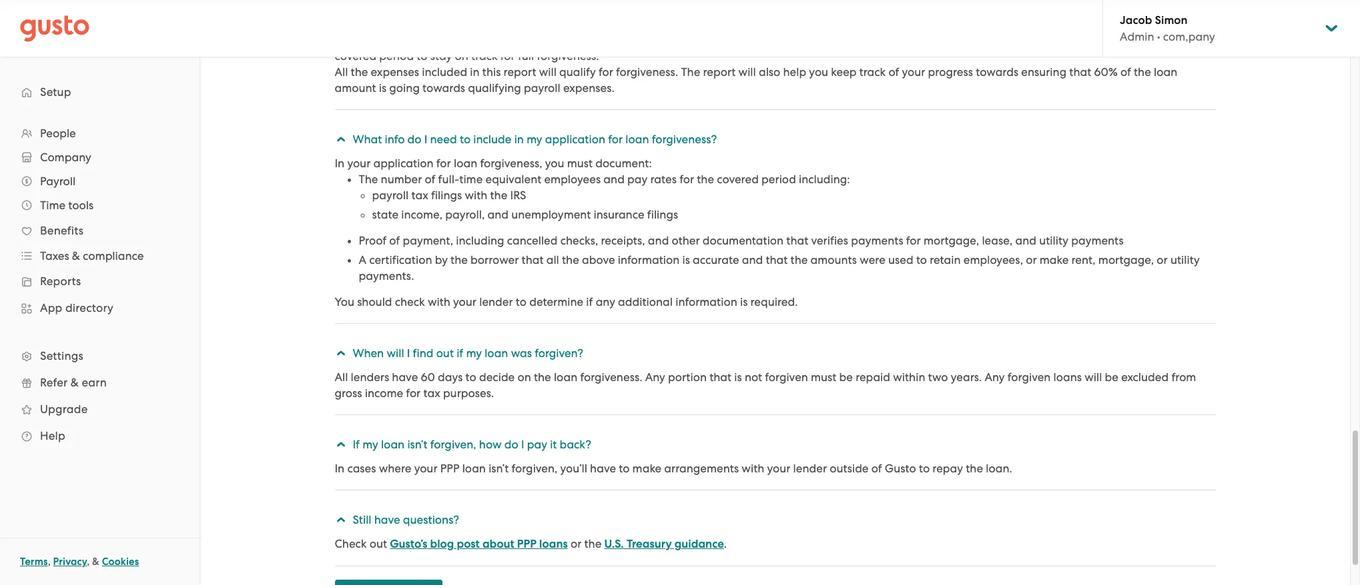 Task type: vqa. For each thing, say whether or not it's contained in the screenshot.
the Payroll for 80
no



Task type: describe. For each thing, give the bounding box(es) containing it.
setup link
[[13, 80, 186, 104]]

payments.
[[359, 270, 414, 283]]

1 vertical spatial information
[[676, 296, 737, 309]]

repaid
[[856, 371, 890, 384]]

for inside tab
[[608, 133, 623, 146]]

documentation
[[703, 234, 784, 248]]

you'll
[[560, 463, 587, 476]]

1 vertical spatial my
[[466, 347, 482, 360]]

if my loan isn't forgiven, how do i pay it back?
[[353, 438, 591, 452]]

have inside 'tab'
[[374, 514, 400, 527]]

2 horizontal spatial my
[[527, 133, 542, 146]]

company button
[[13, 145, 186, 170]]

1 vertical spatial have
[[590, 463, 616, 476]]

1 vertical spatial you
[[809, 65, 828, 79]]

the left amounts
[[791, 254, 808, 267]]

1 horizontal spatial filings
[[647, 208, 678, 222]]

included
[[422, 65, 467, 79]]

employees
[[544, 173, 601, 186]]

pay for and
[[627, 173, 648, 186]]

com,pany
[[1163, 30, 1215, 43]]

that down documentation
[[766, 254, 788, 267]]

the down during
[[1134, 65, 1151, 79]]

0 horizontal spatial must
[[567, 157, 593, 170]]

loan inside you can use the report below to see how much you've spent on payroll within the allowable timeframe. we'll recommend adjustments you can make during your covered period to stay on track for full forgiveness. all the expenses included in this report will qualify for forgiveness. the report will also help you keep track of your progress towards ensuring that 60% of the loan amount is going towards qualifying payroll expenses.
[[1154, 65, 1178, 79]]

number
[[381, 173, 422, 186]]

all
[[546, 254, 559, 267]]

with inside the number of full-time equivalent employees and pay rates for the covered period including: payroll tax filings with the irs state income, payroll, and unemployment insurance filings
[[465, 189, 487, 202]]

your down 'if my loan isn't forgiven, how do i pay it back?' tab
[[767, 463, 791, 476]]

forgiveness. inside the all lenders have 60 days to decide on the loan forgiveness. any portion that is not forgiven must be repaid within two years. any forgiven loans will be excluded from gross income for tax purposes.
[[580, 371, 642, 384]]

lease,
[[982, 234, 1013, 248]]

0 vertical spatial on
[[650, 33, 664, 47]]

1 payments from the left
[[851, 234, 903, 248]]

purposes.
[[443, 387, 494, 400]]

covered inside the number of full-time equivalent employees and pay rates for the covered period including: payroll tax filings with the irs state income, payroll, and unemployment insurance filings
[[717, 173, 759, 186]]

check out gusto's blog post about ppp loans or the u.s. treasury guidance .
[[335, 538, 727, 552]]

retain
[[930, 254, 961, 267]]

if my loan isn't forgiven, how do i pay it back? tab
[[332, 429, 1216, 461]]

refer
[[40, 376, 68, 390]]

tools
[[68, 199, 94, 212]]

app
[[40, 302, 62, 315]]

information inside proof of payment, including cancelled checks, receipts, and other documentation that verifies payments for mortgage, lease, and utility payments a certification by the borrower that all the above information is accurate and that the amounts were used to retain employees, or make rent, mortgage, or utility payments.
[[618, 254, 680, 267]]

0 horizontal spatial report
[[420, 33, 453, 47]]

in for in your application for loan forgiveness, you must document:
[[335, 157, 345, 170]]

arrow right image for if my loan isn't forgiven, how do i pay it back?
[[332, 439, 348, 451]]

years.
[[951, 371, 982, 384]]

list containing people
[[0, 121, 200, 450]]

and down document:
[[604, 173, 625, 186]]

the right use
[[400, 33, 417, 47]]

app directory
[[40, 302, 113, 315]]

2 horizontal spatial or
[[1157, 254, 1168, 267]]

will inside tab
[[387, 347, 404, 360]]

check
[[335, 538, 367, 551]]

allowable
[[761, 33, 813, 47]]

taxes & compliance button
[[13, 244, 186, 268]]

1 vertical spatial with
[[428, 296, 450, 309]]

should
[[357, 296, 392, 309]]

your up when will i find out if my loan was forgiven?
[[453, 296, 477, 309]]

that inside you can use the report below to see how much you've spent on payroll within the allowable timeframe. we'll recommend adjustments you can make during your covered period to stay on track for full forgiveness. all the expenses included in this report will qualify for forgiveness. the report will also help you keep track of your progress towards ensuring that 60% of the loan amount is going towards qualifying payroll expenses.
[[1069, 65, 1091, 79]]

spent
[[618, 33, 647, 47]]

2 horizontal spatial with
[[742, 463, 764, 476]]

we'll
[[876, 33, 901, 47]]

within inside you can use the report below to see how much you've spent on payroll within the allowable timeframe. we'll recommend adjustments you can make during your covered period to stay on track for full forgiveness. all the expenses included in this report will qualify for forgiveness. the report will also help you keep track of your progress towards ensuring that 60% of the loan amount is going towards qualifying payroll expenses.
[[706, 33, 738, 47]]

1 vertical spatial loans
[[539, 538, 568, 552]]

for inside the number of full-time equivalent employees and pay rates for the covered period including: payroll tax filings with the irs state income, payroll, and unemployment insurance filings
[[680, 173, 694, 186]]

0 vertical spatial ppp
[[440, 463, 459, 476]]

that inside the all lenders have 60 days to decide on the loan forgiveness. any portion that is not forgiven must be repaid within two years. any forgiven loans will be excluded from gross income for tax purposes.
[[710, 371, 732, 384]]

2 payments from the left
[[1071, 234, 1124, 248]]

people button
[[13, 121, 186, 145]]

make inside proof of payment, including cancelled checks, receipts, and other documentation that verifies payments for mortgage, lease, and utility payments a certification by the borrower that all the above information is accurate and that the amounts were used to retain employees, or make rent, mortgage, or utility payments.
[[1040, 254, 1069, 267]]

1 vertical spatial forgiveness.
[[616, 65, 678, 79]]

borrower
[[471, 254, 519, 267]]

the left 'irs'
[[490, 189, 507, 202]]

benefits
[[40, 224, 83, 238]]

you should check with your lender to determine if any additional information is required.
[[335, 296, 798, 309]]

of inside the number of full-time equivalent employees and pay rates for the covered period including: payroll tax filings with the irs state income, payroll, and unemployment insurance filings
[[425, 173, 435, 186]]

portion
[[668, 371, 707, 384]]

2 vertical spatial &
[[92, 557, 99, 569]]

to left "repay"
[[919, 463, 930, 476]]

the right by
[[451, 254, 468, 267]]

where
[[379, 463, 411, 476]]

make inside you can use the report below to see how much you've spent on payroll within the allowable timeframe. we'll recommend adjustments you can make during your covered period to stay on track for full forgiveness. all the expenses included in this report will qualify for forgiveness. the report will also help you keep track of your progress towards ensuring that 60% of the loan amount is going towards qualifying payroll expenses.
[[1081, 33, 1110, 47]]

still have questions? tab
[[332, 505, 1216, 537]]

was
[[511, 347, 532, 360]]

will left qualify
[[539, 65, 557, 79]]

1 horizontal spatial forgiven,
[[512, 463, 558, 476]]

1 horizontal spatial isn't
[[489, 463, 509, 476]]

for up full-
[[436, 157, 451, 170]]

loan up document:
[[626, 133, 649, 146]]

1 horizontal spatial mortgage,
[[1098, 254, 1154, 267]]

loan inside tab
[[381, 438, 405, 452]]

do inside tab
[[408, 133, 421, 146]]

amounts
[[811, 254, 857, 267]]

and up including
[[487, 208, 509, 222]]

payroll
[[40, 175, 76, 188]]

0 vertical spatial forgiveness.
[[537, 49, 599, 63]]

60%
[[1094, 65, 1118, 79]]

forgiveness,
[[480, 157, 542, 170]]

1 horizontal spatial report
[[504, 65, 536, 79]]

loan up 'decide'
[[485, 347, 508, 360]]

1 horizontal spatial ppp
[[517, 538, 537, 552]]

loans inside the all lenders have 60 days to decide on the loan forgiveness. any portion that is not forgiven must be repaid within two years. any forgiven loans will be excluded from gross income for tax purposes.
[[1054, 371, 1082, 384]]

time
[[459, 173, 483, 186]]

i inside tab
[[521, 438, 524, 452]]

loan up time
[[454, 157, 477, 170]]

is left 'required.'
[[740, 296, 748, 309]]

1 any from the left
[[645, 371, 665, 384]]

the right rates
[[697, 173, 714, 186]]

above
[[582, 254, 615, 267]]

for down see
[[500, 49, 515, 63]]

employees,
[[964, 254, 1023, 267]]

is inside proof of payment, including cancelled checks, receipts, and other documentation that verifies payments for mortgage, lease, and utility payments a certification by the borrower that all the above information is accurate and that the amounts were used to retain employees, or make rent, mortgage, or utility payments.
[[682, 254, 690, 267]]

of right 60% at the top right of page
[[1121, 65, 1131, 79]]

your left "progress"
[[902, 65, 925, 79]]

to inside tab
[[460, 133, 471, 146]]

benefits link
[[13, 219, 186, 243]]

help
[[40, 430, 65, 443]]

of left gusto
[[871, 463, 882, 476]]

need
[[430, 133, 457, 146]]

have inside the all lenders have 60 days to decide on the loan forgiveness. any portion that is not forgiven must be repaid within two years. any forgiven loans will be excluded from gross income for tax purposes.
[[392, 371, 418, 384]]

you can use the report below to see how much you've spent on payroll within the allowable timeframe. we'll recommend adjustments you can make during your covered period to stay on track for full forgiveness. all the expenses included in this report will qualify for forgiveness. the report will also help you keep track of your progress towards ensuring that 60% of the loan amount is going towards qualifying payroll expenses.
[[335, 33, 1178, 95]]

checks,
[[560, 234, 598, 248]]

the left the allowable
[[741, 33, 758, 47]]

to left see
[[491, 33, 501, 47]]

still
[[353, 514, 371, 527]]

how inside you can use the report below to see how much you've spent on payroll within the allowable timeframe. we'll recommend adjustments you can make during your covered period to stay on track for full forgiveness. all the expenses included in this report will qualify for forgiveness. the report will also help you keep track of your progress towards ensuring that 60% of the loan amount is going towards qualifying payroll expenses.
[[525, 33, 547, 47]]

what info do i need to include in my application for loan forgiveness?
[[353, 133, 717, 146]]

1 vertical spatial towards
[[423, 81, 465, 95]]

cases
[[347, 463, 376, 476]]

you've
[[582, 33, 615, 47]]

your down what
[[347, 157, 371, 170]]

for up expenses.
[[599, 65, 613, 79]]

arrow right image for what info do i need to include in my application for loan forgiveness?
[[332, 134, 348, 145]]

1 horizontal spatial utility
[[1171, 254, 1200, 267]]

were
[[860, 254, 886, 267]]

out inside tab
[[436, 347, 454, 360]]

for inside the all lenders have 60 days to decide on the loan forgiveness. any portion that is not forgiven must be repaid within two years. any forgiven loans will be excluded from gross income for tax purposes.
[[406, 387, 421, 400]]

0 vertical spatial track
[[471, 49, 498, 63]]

1 forgiven from the left
[[765, 371, 808, 384]]

company
[[40, 151, 91, 164]]

arrow right image for when will i find out if my loan was forgiven?
[[332, 348, 348, 359]]

1 horizontal spatial towards
[[976, 65, 1019, 79]]

cookies
[[102, 557, 139, 569]]

help
[[783, 65, 806, 79]]

days
[[438, 371, 463, 384]]

going
[[389, 81, 420, 95]]

insurance
[[594, 208, 644, 222]]

from
[[1172, 371, 1196, 384]]

upgrade link
[[13, 398, 186, 422]]

outside
[[830, 463, 869, 476]]

for inside proof of payment, including cancelled checks, receipts, and other documentation that verifies payments for mortgage, lease, and utility payments a certification by the borrower that all the above information is accurate and that the amounts were used to retain employees, or make rent, mortgage, or utility payments.
[[906, 234, 921, 248]]

in your application for loan forgiveness, you must document:
[[335, 157, 652, 170]]

the inside you can use the report below to see how much you've spent on payroll within the allowable timeframe. we'll recommend adjustments you can make during your covered period to stay on track for full forgiveness. all the expenses included in this report will qualify for forgiveness. the report will also help you keep track of your progress towards ensuring that 60% of the loan amount is going towards qualifying payroll expenses.
[[681, 65, 700, 79]]

used
[[888, 254, 913, 267]]

& for earn
[[71, 376, 79, 390]]

questions?
[[403, 514, 459, 527]]

u.s.
[[604, 538, 624, 552]]

all inside the all lenders have 60 days to decide on the loan forgiveness. any portion that is not forgiven must be repaid within two years. any forgiven loans will be excluded from gross income for tax purposes.
[[335, 371, 348, 384]]

0 vertical spatial utility
[[1039, 234, 1069, 248]]

pay for i
[[527, 438, 547, 452]]

when will i find out if my loan was forgiven?
[[353, 347, 583, 360]]

home image
[[20, 15, 89, 42]]

gusto navigation element
[[0, 57, 200, 471]]

2 horizontal spatial you
[[1037, 33, 1056, 47]]

1 vertical spatial application
[[373, 157, 434, 170]]

the up amount
[[351, 65, 368, 79]]

1 horizontal spatial or
[[1026, 254, 1037, 267]]

0 vertical spatial i
[[424, 133, 427, 146]]

stay
[[430, 49, 452, 63]]

about
[[482, 538, 514, 552]]

60
[[421, 371, 435, 384]]

compliance
[[83, 250, 144, 263]]

to inside proof of payment, including cancelled checks, receipts, and other documentation that verifies payments for mortgage, lease, and utility payments a certification by the borrower that all the above information is accurate and that the amounts were used to retain employees, or make rent, mortgage, or utility payments.
[[916, 254, 927, 267]]

is inside you can use the report below to see how much you've spent on payroll within the allowable timeframe. we'll recommend adjustments you can make during your covered period to stay on track for full forgiveness. all the expenses included in this report will qualify for forgiveness. the report will also help you keep track of your progress towards ensuring that 60% of the loan amount is going towards qualifying payroll expenses.
[[379, 81, 387, 95]]

other
[[672, 234, 700, 248]]

list for the number of full-time equivalent employees and pay rates for the covered period including:
[[359, 188, 1216, 223]]

gusto
[[885, 463, 916, 476]]

people
[[40, 127, 76, 140]]

privacy link
[[53, 557, 87, 569]]

how inside tab
[[479, 438, 502, 452]]

2 be from the left
[[1105, 371, 1119, 384]]

payment,
[[403, 234, 453, 248]]

0 vertical spatial filings
[[431, 189, 462, 202]]

in for in cases where your ppp loan isn't forgiven, you'll have to make arrangements with your lender outside of gusto to repay the loan.
[[335, 463, 345, 476]]

this
[[482, 65, 501, 79]]



Task type: locate. For each thing, give the bounding box(es) containing it.
covered down what info do i need to include in my application for loan forgiveness? tab
[[717, 173, 759, 186]]

0 vertical spatial lender
[[479, 296, 513, 309]]

0 vertical spatial in
[[335, 157, 345, 170]]

.
[[724, 538, 727, 551]]

my up 'decide'
[[466, 347, 482, 360]]

be left repaid
[[839, 371, 853, 384]]

2 vertical spatial i
[[521, 438, 524, 452]]

have right you'll
[[590, 463, 616, 476]]

application inside tab
[[545, 133, 605, 146]]

2 vertical spatial you
[[545, 157, 564, 170]]

my
[[527, 133, 542, 146], [466, 347, 482, 360], [363, 438, 378, 452]]

must inside the all lenders have 60 days to decide on the loan forgiveness. any portion that is not forgiven must be repaid within two years. any forgiven loans will be excluded from gross income for tax purposes.
[[811, 371, 837, 384]]

my inside tab
[[363, 438, 378, 452]]

2 can from the left
[[1059, 33, 1078, 47]]

loan up where
[[381, 438, 405, 452]]

all
[[335, 65, 348, 79], [335, 371, 348, 384]]

0 vertical spatial application
[[545, 133, 605, 146]]

0 vertical spatial my
[[527, 133, 542, 146]]

time
[[40, 199, 65, 212]]

2 forgiven from the left
[[1008, 371, 1051, 384]]

arrow right image inside 'if my loan isn't forgiven, how do i pay it back?' tab
[[332, 439, 348, 451]]

list containing the number of full-time equivalent employees and pay rates for the covered period including:
[[345, 172, 1216, 284]]

0 horizontal spatial how
[[479, 438, 502, 452]]

1 horizontal spatial covered
[[717, 173, 759, 186]]

to right you'll
[[619, 463, 630, 476]]

with right check
[[428, 296, 450, 309]]

1 horizontal spatial any
[[985, 371, 1005, 384]]

your down simon
[[1150, 33, 1174, 47]]

full
[[518, 49, 534, 63]]

0 horizontal spatial mortgage,
[[924, 234, 979, 248]]

filings down full-
[[431, 189, 462, 202]]

tax inside the number of full-time equivalent employees and pay rates for the covered period including: payroll tax filings with the irs state income, payroll, and unemployment insurance filings
[[411, 189, 428, 202]]

0 horizontal spatial with
[[428, 296, 450, 309]]

you for you should check with your lender to determine if any additional information is required.
[[335, 296, 354, 309]]

must left repaid
[[811, 371, 837, 384]]

of inside proof of payment, including cancelled checks, receipts, and other documentation that verifies payments for mortgage, lease, and utility payments a certification by the borrower that all the above information is accurate and that the amounts were used to retain employees, or make rent, mortgage, or utility payments.
[[389, 234, 400, 248]]

how
[[525, 33, 547, 47], [479, 438, 502, 452]]

list for in your application for loan forgiveness, you must document:
[[345, 172, 1216, 284]]

& for compliance
[[72, 250, 80, 263]]

upgrade
[[40, 403, 88, 416]]

payments up the were
[[851, 234, 903, 248]]

within inside the all lenders have 60 days to decide on the loan forgiveness. any portion that is not forgiven must be repaid within two years. any forgiven loans will be excluded from gross income for tax purposes.
[[893, 371, 925, 384]]

time tools
[[40, 199, 94, 212]]

or inside check out gusto's blog post about ppp loans or the u.s. treasury guidance .
[[571, 538, 582, 551]]

additional
[[618, 296, 673, 309]]

that
[[1069, 65, 1091, 79], [786, 234, 808, 248], [522, 254, 544, 267], [766, 254, 788, 267], [710, 371, 732, 384]]

covered inside you can use the report below to see how much you've spent on payroll within the allowable timeframe. we'll recommend adjustments you can make during your covered period to stay on track for full forgiveness. all the expenses included in this report will qualify for forgiveness. the report will also help you keep track of your progress towards ensuring that 60% of the loan amount is going towards qualifying payroll expenses.
[[335, 49, 377, 63]]

forgiveness. down "much"
[[537, 49, 599, 63]]

all inside you can use the report below to see how much you've spent on payroll within the allowable timeframe. we'll recommend adjustments you can make during your covered period to stay on track for full forgiveness. all the expenses included in this report will qualify for forgiveness. the report will also help you keep track of your progress towards ensuring that 60% of the loan amount is going towards qualifying payroll expenses.
[[335, 65, 348, 79]]

list
[[0, 121, 200, 450], [345, 172, 1216, 284], [359, 188, 1216, 223]]

irs
[[510, 189, 526, 202]]

make left arrangements
[[632, 463, 662, 476]]

covered
[[335, 49, 377, 63], [717, 173, 759, 186]]

will right when
[[387, 347, 404, 360]]

that left verifies at right top
[[786, 234, 808, 248]]

to up the purposes.
[[466, 371, 476, 384]]

forgiveness.
[[537, 49, 599, 63], [616, 65, 678, 79], [580, 371, 642, 384]]

1 vertical spatial period
[[762, 173, 796, 186]]

pay inside tab
[[527, 438, 547, 452]]

1 vertical spatial lender
[[793, 463, 827, 476]]

0 vertical spatial make
[[1081, 33, 1110, 47]]

arrow right image
[[332, 348, 348, 359], [332, 439, 348, 451]]

payments up rent,
[[1071, 234, 1124, 248]]

verifies
[[811, 234, 848, 248]]

forgiveness?
[[652, 133, 717, 146]]

to inside the all lenders have 60 days to decide on the loan forgiveness. any portion that is not forgiven must be repaid within two years. any forgiven loans will be excluded from gross income for tax purposes.
[[466, 371, 476, 384]]

1 horizontal spatial make
[[1040, 254, 1069, 267]]

0 horizontal spatial on
[[455, 49, 468, 63]]

and down documentation
[[742, 254, 763, 267]]

1 arrow right image from the top
[[332, 348, 348, 359]]

0 horizontal spatial payments
[[851, 234, 903, 248]]

forgiven right years.
[[1008, 371, 1051, 384]]

use
[[379, 33, 397, 47]]

lender
[[479, 296, 513, 309], [793, 463, 827, 476]]

what info do i need to include in my application for loan forgiveness? tab
[[332, 123, 1216, 156]]

1 , from the left
[[48, 557, 51, 569]]

tax inside the all lenders have 60 days to decide on the loan forgiveness. any portion that is not forgiven must be repaid within two years. any forgiven loans will be excluded from gross income for tax purposes.
[[423, 387, 440, 400]]

1 vertical spatial utility
[[1171, 254, 1200, 267]]

arrow right image inside what info do i need to include in my application for loan forgiveness? tab
[[332, 134, 348, 145]]

1 horizontal spatial track
[[859, 65, 886, 79]]

loan inside the all lenders have 60 days to decide on the loan forgiveness. any portion that is not forgiven must be repaid within two years. any forgiven loans will be excluded from gross income for tax purposes.
[[554, 371, 577, 384]]

0 vertical spatial with
[[465, 189, 487, 202]]

lender left outside
[[793, 463, 827, 476]]

on inside the all lenders have 60 days to decide on the loan forgiveness. any portion that is not forgiven must be repaid within two years. any forgiven loans will be excluded from gross income for tax purposes.
[[518, 371, 531, 384]]

2 vertical spatial on
[[518, 371, 531, 384]]

1 vertical spatial tax
[[423, 387, 440, 400]]

when will i find out if my loan was forgiven? tab
[[332, 338, 1216, 370]]

refer & earn
[[40, 376, 107, 390]]

isn't inside 'if my loan isn't forgiven, how do i pay it back?' tab
[[407, 438, 428, 452]]

2 horizontal spatial i
[[521, 438, 524, 452]]

reports
[[40, 275, 81, 288]]

terms link
[[20, 557, 48, 569]]

0 vertical spatial if
[[586, 296, 593, 309]]

taxes & compliance
[[40, 250, 144, 263]]

to left the determine
[[516, 296, 527, 309]]

0 vertical spatial within
[[706, 33, 738, 47]]

0 horizontal spatial the
[[359, 173, 378, 186]]

1 horizontal spatial be
[[1105, 371, 1119, 384]]

loan down the "if my loan isn't forgiven, how do i pay it back?"
[[462, 463, 486, 476]]

0 horizontal spatial any
[[645, 371, 665, 384]]

any
[[596, 296, 615, 309]]

application up number
[[373, 157, 434, 170]]

2 vertical spatial with
[[742, 463, 764, 476]]

2 arrow right image from the top
[[332, 439, 348, 451]]

0 vertical spatial towards
[[976, 65, 1019, 79]]

of down we'll
[[889, 65, 899, 79]]

you left should
[[335, 296, 354, 309]]

if up days
[[457, 347, 463, 360]]

full-
[[438, 173, 459, 186]]

taxes
[[40, 250, 69, 263]]

isn't down the "if my loan isn't forgiven, how do i pay it back?"
[[489, 463, 509, 476]]

you inside you can use the report below to see how much you've spent on payroll within the allowable timeframe. we'll recommend adjustments you can make during your covered period to stay on track for full forgiveness. all the expenses included in this report will qualify for forgiveness. the report will also help you keep track of your progress towards ensuring that 60% of the loan amount is going towards qualifying payroll expenses.
[[335, 33, 354, 47]]

jacob simon admin • com,pany
[[1120, 13, 1215, 43]]

expenses
[[371, 65, 419, 79]]

0 vertical spatial period
[[379, 49, 414, 63]]

arrangements
[[664, 463, 739, 476]]

be
[[839, 371, 853, 384], [1105, 371, 1119, 384]]

loan
[[1154, 65, 1178, 79], [626, 133, 649, 146], [454, 157, 477, 170], [485, 347, 508, 360], [554, 371, 577, 384], [381, 438, 405, 452], [462, 463, 486, 476]]

1 horizontal spatial payroll
[[524, 81, 560, 95]]

arrow right image
[[332, 134, 348, 145], [332, 515, 348, 526]]

2 , from the left
[[87, 557, 90, 569]]

receipts,
[[601, 234, 645, 248]]

the number of full-time equivalent employees and pay rates for the covered period including: payroll tax filings with the irs state income, payroll, and unemployment insurance filings
[[359, 173, 850, 222]]

0 vertical spatial do
[[408, 133, 421, 146]]

1 vertical spatial in
[[335, 463, 345, 476]]

0 horizontal spatial forgiven
[[765, 371, 808, 384]]

0 vertical spatial mortgage,
[[924, 234, 979, 248]]

1 all from the top
[[335, 65, 348, 79]]

see
[[504, 33, 522, 47]]

& right taxes
[[72, 250, 80, 263]]

mortgage, right rent,
[[1098, 254, 1154, 267]]

1 in from the top
[[335, 157, 345, 170]]

progress
[[928, 65, 973, 79]]

0 horizontal spatial i
[[407, 347, 410, 360]]

2 all from the top
[[335, 371, 348, 384]]

that down cancelled
[[522, 254, 544, 267]]

arrow right image inside still have questions? 'tab'
[[332, 515, 348, 526]]

0 horizontal spatial within
[[706, 33, 738, 47]]

, left cookies
[[87, 557, 90, 569]]

1 vertical spatial how
[[479, 438, 502, 452]]

report
[[420, 33, 453, 47], [504, 65, 536, 79], [703, 65, 736, 79]]

you right help on the right top of the page
[[809, 65, 828, 79]]

the left u.s.
[[584, 538, 602, 551]]

0 horizontal spatial pay
[[527, 438, 547, 452]]

recommend
[[904, 33, 967, 47]]

including:
[[799, 173, 850, 186]]

will
[[539, 65, 557, 79], [739, 65, 756, 79], [387, 347, 404, 360], [1085, 371, 1102, 384]]

1 vertical spatial do
[[504, 438, 518, 452]]

information down accurate at the right
[[676, 296, 737, 309]]

2 horizontal spatial payroll
[[667, 33, 703, 47]]

2 horizontal spatial report
[[703, 65, 736, 79]]

1 vertical spatial i
[[407, 347, 410, 360]]

period up expenses
[[379, 49, 414, 63]]

0 vertical spatial must
[[567, 157, 593, 170]]

payroll down number
[[372, 189, 409, 202]]

1 horizontal spatial how
[[525, 33, 547, 47]]

2 horizontal spatial make
[[1081, 33, 1110, 47]]

2 arrow right image from the top
[[332, 515, 348, 526]]

arrow right image inside 'when will i find out if my loan was forgiven?' tab
[[332, 348, 348, 359]]

forgiveness. down spent
[[616, 65, 678, 79]]

payroll inside the number of full-time equivalent employees and pay rates for the covered period including: payroll tax filings with the irs state income, payroll, and unemployment insurance filings
[[372, 189, 409, 202]]

forgiveness. down forgiven?
[[580, 371, 642, 384]]

2 you from the top
[[335, 296, 354, 309]]

1 be from the left
[[839, 371, 853, 384]]

gusto's
[[390, 538, 427, 552]]

you up ensuring
[[1037, 33, 1056, 47]]

do left it
[[504, 438, 518, 452]]

1 vertical spatial all
[[335, 371, 348, 384]]

adjustments
[[969, 33, 1034, 47]]

expenses.
[[563, 81, 615, 95]]

payroll,
[[445, 208, 485, 222]]

of
[[889, 65, 899, 79], [1121, 65, 1131, 79], [425, 173, 435, 186], [389, 234, 400, 248], [871, 463, 882, 476]]

tax down 60
[[423, 387, 440, 400]]

0 horizontal spatial be
[[839, 371, 853, 384]]

0 vertical spatial have
[[392, 371, 418, 384]]

report left also
[[703, 65, 736, 79]]

1 vertical spatial forgiven,
[[512, 463, 558, 476]]

2 vertical spatial have
[[374, 514, 400, 527]]

towards down adjustments
[[976, 65, 1019, 79]]

covered up amount
[[335, 49, 377, 63]]

in cases where your ppp loan isn't forgiven, you'll have to make arrangements with your lender outside of gusto to repay the loan.
[[335, 463, 1012, 476]]

for
[[500, 49, 515, 63], [599, 65, 613, 79], [608, 133, 623, 146], [436, 157, 451, 170], [680, 173, 694, 186], [906, 234, 921, 248], [406, 387, 421, 400]]

0 vertical spatial isn't
[[407, 438, 428, 452]]

0 horizontal spatial if
[[457, 347, 463, 360]]

&
[[72, 250, 80, 263], [71, 376, 79, 390], [92, 557, 99, 569]]

forgiven, down it
[[512, 463, 558, 476]]

0 horizontal spatial isn't
[[407, 438, 428, 452]]

your
[[1150, 33, 1174, 47], [902, 65, 925, 79], [347, 157, 371, 170], [453, 296, 477, 309], [414, 463, 438, 476], [767, 463, 791, 476]]

1 horizontal spatial pay
[[627, 173, 648, 186]]

0 horizontal spatial covered
[[335, 49, 377, 63]]

1 horizontal spatial can
[[1059, 33, 1078, 47]]

is inside the all lenders have 60 days to decide on the loan forgiveness. any portion that is not forgiven must be repaid within two years. any forgiven loans will be excluded from gross income for tax purposes.
[[734, 371, 742, 384]]

timeframe.
[[816, 33, 873, 47]]

1 arrow right image from the top
[[332, 134, 348, 145]]

the
[[400, 33, 417, 47], [741, 33, 758, 47], [351, 65, 368, 79], [1134, 65, 1151, 79], [697, 173, 714, 186], [490, 189, 507, 202], [451, 254, 468, 267], [562, 254, 579, 267], [791, 254, 808, 267], [534, 371, 551, 384], [966, 463, 983, 476], [584, 538, 602, 551]]

qualifying
[[468, 81, 521, 95]]

the inside the all lenders have 60 days to decide on the loan forgiveness. any portion that is not forgiven must be repaid within two years. any forgiven loans will be excluded from gross income for tax purposes.
[[534, 371, 551, 384]]

you for you can use the report below to see how much you've spent on payroll within the allowable timeframe. we'll recommend adjustments you can make during your covered period to stay on track for full forgiveness. all the expenses included in this report will qualify for forgiveness. the report will also help you keep track of your progress towards ensuring that 60% of the loan amount is going towards qualifying payroll expenses.
[[335, 33, 354, 47]]

loan down •
[[1154, 65, 1178, 79]]

arrow right image left what
[[332, 134, 348, 145]]

& inside dropdown button
[[72, 250, 80, 263]]

pay inside the number of full-time equivalent employees and pay rates for the covered period including: payroll tax filings with the irs state income, payroll, and unemployment insurance filings
[[627, 173, 648, 186]]

1 vertical spatial ppp
[[517, 538, 537, 552]]

and right lease,
[[1015, 234, 1036, 248]]

1 can from the left
[[357, 33, 377, 47]]

rates
[[650, 173, 677, 186]]

gusto's blog post about ppp loans link
[[390, 538, 568, 552]]

2 any from the left
[[985, 371, 1005, 384]]

filings up other
[[647, 208, 678, 222]]

when
[[353, 347, 384, 360]]

treasury
[[627, 538, 672, 552]]

my up forgiveness, on the left top of the page
[[527, 133, 542, 146]]

0 horizontal spatial track
[[471, 49, 498, 63]]

pay
[[627, 173, 648, 186], [527, 438, 547, 452]]

include
[[473, 133, 512, 146]]

decide
[[479, 371, 515, 384]]

arrow right image left the still
[[332, 515, 348, 526]]

1 horizontal spatial loans
[[1054, 371, 1082, 384]]

period down what info do i need to include in my application for loan forgiveness? tab
[[762, 173, 796, 186]]

will left excluded
[[1085, 371, 1102, 384]]

loan down forgiven?
[[554, 371, 577, 384]]

with down 'if my loan isn't forgiven, how do i pay it back?' tab
[[742, 463, 764, 476]]

1 vertical spatial filings
[[647, 208, 678, 222]]

0 vertical spatial you
[[1037, 33, 1056, 47]]

determine
[[529, 296, 583, 309]]

2 in from the top
[[335, 463, 345, 476]]

income,
[[401, 208, 442, 222]]

list inside list
[[359, 188, 1216, 223]]

towards down included
[[423, 81, 465, 95]]

will left also
[[739, 65, 756, 79]]

list containing payroll tax filings with the irs
[[359, 188, 1216, 223]]

arrow right image for still have questions?
[[332, 515, 348, 526]]

1 you from the top
[[335, 33, 354, 47]]

on down was
[[518, 371, 531, 384]]

the inside the number of full-time equivalent employees and pay rates for the covered period including: payroll tax filings with the irs state income, payroll, and unemployment insurance filings
[[359, 173, 378, 186]]

1 horizontal spatial within
[[893, 371, 925, 384]]

make up 60% at the top right of page
[[1081, 33, 1110, 47]]

to left stay at the left top
[[417, 49, 428, 63]]

what
[[353, 133, 382, 146]]

admin
[[1120, 30, 1154, 43]]

1 horizontal spatial the
[[681, 65, 700, 79]]

to right used at the right
[[916, 254, 927, 267]]

in inside you can use the report below to see how much you've spent on payroll within the allowable timeframe. we'll recommend adjustments you can make during your covered period to stay on track for full forgiveness. all the expenses included in this report will qualify for forgiveness. the report will also help you keep track of your progress towards ensuring that 60% of the loan amount is going towards qualifying payroll expenses.
[[470, 65, 480, 79]]

2 vertical spatial forgiveness.
[[580, 371, 642, 384]]

in inside what info do i need to include in my application for loan forgiveness? tab
[[514, 133, 524, 146]]

loans
[[1054, 371, 1082, 384], [539, 538, 568, 552]]

mortgage, up retain
[[924, 234, 979, 248]]

how down the purposes.
[[479, 438, 502, 452]]

help link
[[13, 424, 186, 449]]

loan.
[[986, 463, 1012, 476]]

do inside tab
[[504, 438, 518, 452]]

my right if
[[363, 438, 378, 452]]

or
[[1026, 254, 1037, 267], [1157, 254, 1168, 267], [571, 538, 582, 551]]

0 vertical spatial loans
[[1054, 371, 1082, 384]]

the left the loan.
[[966, 463, 983, 476]]

your right where
[[414, 463, 438, 476]]

1 vertical spatial if
[[457, 347, 463, 360]]

2 vertical spatial my
[[363, 438, 378, 452]]

out right check
[[370, 538, 387, 551]]

for up used at the right
[[906, 234, 921, 248]]

privacy
[[53, 557, 87, 569]]

period inside the number of full-time equivalent employees and pay rates for the covered period including: payroll tax filings with the irs state income, payroll, and unemployment insurance filings
[[762, 173, 796, 186]]

0 horizontal spatial ppp
[[440, 463, 459, 476]]

0 vertical spatial forgiven,
[[430, 438, 476, 452]]

guidance
[[675, 538, 724, 552]]

0 horizontal spatial in
[[470, 65, 480, 79]]

cookies button
[[102, 555, 139, 571]]

1 horizontal spatial you
[[809, 65, 828, 79]]

the right all
[[562, 254, 579, 267]]

0 vertical spatial the
[[681, 65, 700, 79]]

track up this
[[471, 49, 498, 63]]

the down forgiven?
[[534, 371, 551, 384]]

find
[[413, 347, 433, 360]]

can
[[357, 33, 377, 47], [1059, 33, 1078, 47]]

1 vertical spatial on
[[455, 49, 468, 63]]

period inside you can use the report below to see how much you've spent on payroll within the allowable timeframe. we'll recommend adjustments you can make during your covered period to stay on track for full forgiveness. all the expenses included in this report will qualify for forgiveness. the report will also help you keep track of your progress towards ensuring that 60% of the loan amount is going towards qualifying payroll expenses.
[[379, 49, 414, 63]]

out inside check out gusto's blog post about ppp loans or the u.s. treasury guidance .
[[370, 538, 387, 551]]

ppp
[[440, 463, 459, 476], [517, 538, 537, 552]]

1 horizontal spatial on
[[518, 371, 531, 384]]

payroll right spent
[[667, 33, 703, 47]]

in
[[335, 157, 345, 170], [335, 463, 345, 476]]

if inside tab
[[457, 347, 463, 360]]

forgiven, inside 'if my loan isn't forgiven, how do i pay it back?' tab
[[430, 438, 476, 452]]

out right find
[[436, 347, 454, 360]]

mortgage,
[[924, 234, 979, 248], [1098, 254, 1154, 267]]

blog
[[430, 538, 454, 552]]

all up "gross"
[[335, 371, 348, 384]]

within left the allowable
[[706, 33, 738, 47]]

any right years.
[[985, 371, 1005, 384]]

info
[[385, 133, 405, 146]]

1 horizontal spatial with
[[465, 189, 487, 202]]

will inside the all lenders have 60 days to decide on the loan forgiveness. any portion that is not forgiven must be repaid within two years. any forgiven loans will be excluded from gross income for tax purposes.
[[1085, 371, 1102, 384]]

in up forgiveness, on the left top of the page
[[514, 133, 524, 146]]

2 vertical spatial make
[[632, 463, 662, 476]]

all lenders have 60 days to decide on the loan forgiveness. any portion that is not forgiven must be repaid within two years. any forgiven loans will be excluded from gross income for tax purposes.
[[335, 371, 1196, 400]]

for up document:
[[608, 133, 623, 146]]

1 vertical spatial mortgage,
[[1098, 254, 1154, 267]]

1 vertical spatial payroll
[[524, 81, 560, 95]]

1 horizontal spatial must
[[811, 371, 837, 384]]

1 horizontal spatial forgiven
[[1008, 371, 1051, 384]]

0 vertical spatial pay
[[627, 173, 648, 186]]

and left other
[[648, 234, 669, 248]]

i left find
[[407, 347, 410, 360]]

how up full
[[525, 33, 547, 47]]

you up employees
[[545, 157, 564, 170]]

to
[[491, 33, 501, 47], [417, 49, 428, 63], [460, 133, 471, 146], [916, 254, 927, 267], [516, 296, 527, 309], [466, 371, 476, 384], [619, 463, 630, 476], [919, 463, 930, 476]]

have left 60
[[392, 371, 418, 384]]

, left "privacy" "link" at the left bottom
[[48, 557, 51, 569]]

& left earn
[[71, 376, 79, 390]]

forgiven down 'when will i find out if my loan was forgiven?' tab
[[765, 371, 808, 384]]

information down receipts,
[[618, 254, 680, 267]]

have right the still
[[374, 514, 400, 527]]

amount
[[335, 81, 376, 95]]

1 vertical spatial arrow right image
[[332, 515, 348, 526]]

1 vertical spatial within
[[893, 371, 925, 384]]

payroll down full
[[524, 81, 560, 95]]

if
[[353, 438, 360, 452]]

the inside check out gusto's blog post about ppp loans or the u.s. treasury guidance .
[[584, 538, 602, 551]]

0 horizontal spatial out
[[370, 538, 387, 551]]

with down time
[[465, 189, 487, 202]]

0 vertical spatial in
[[470, 65, 480, 79]]

any
[[645, 371, 665, 384], [985, 371, 1005, 384]]

i
[[424, 133, 427, 146], [407, 347, 410, 360], [521, 438, 524, 452]]



